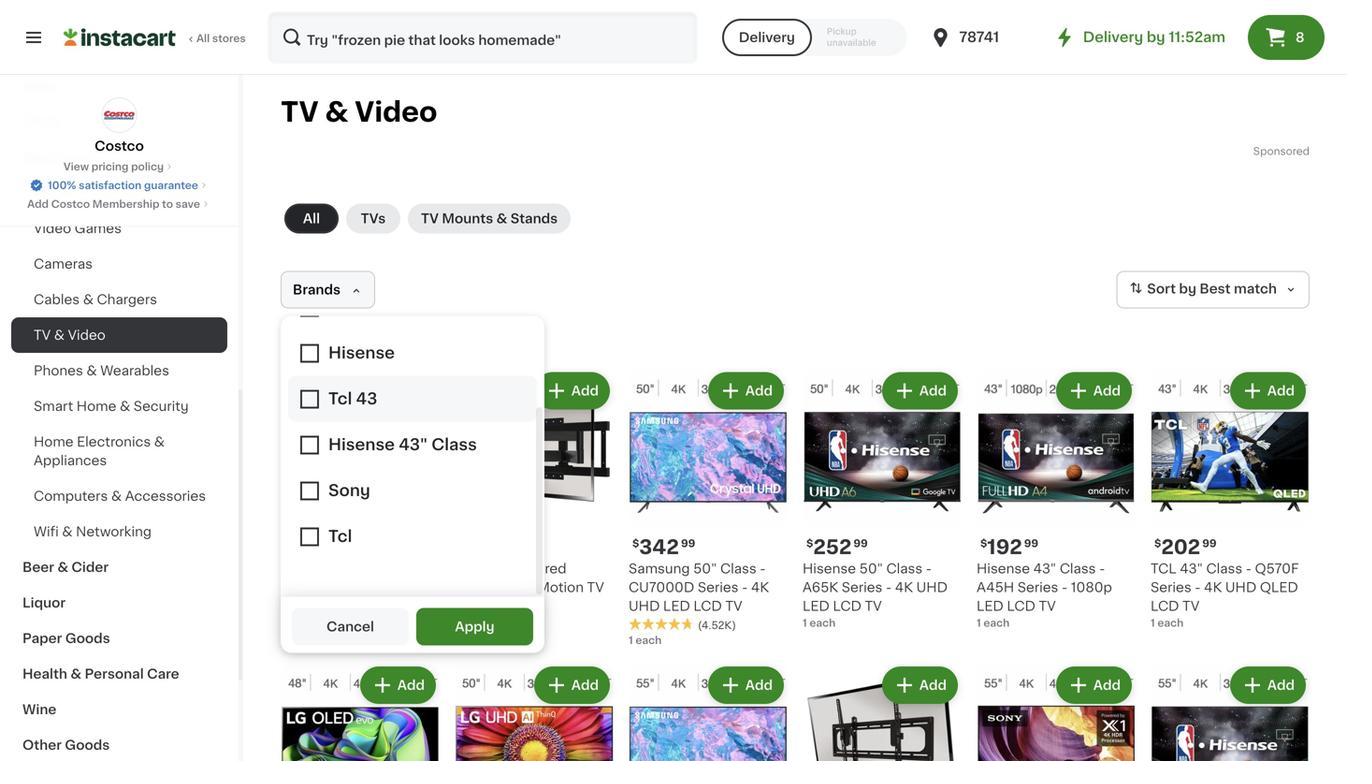 Task type: locate. For each thing, give the bounding box(es) containing it.
full- right 55"
[[335, 581, 364, 594]]

stands
[[511, 212, 558, 225]]

3 4k from the left
[[1205, 581, 1223, 594]]

0 horizontal spatial full-
[[335, 581, 364, 594]]

home electronics & appliances
[[34, 435, 165, 467]]

class for 252
[[887, 562, 923, 575]]

2 lcd from the left
[[834, 600, 862, 613]]

computers & accessories
[[34, 490, 206, 503]]

43" inside tcl 43" class - q570f series - 4k uhd qled lcd tv 1 each
[[1181, 562, 1204, 575]]

home up "appliances"
[[34, 435, 74, 448]]

1 class from the left
[[721, 562, 757, 575]]

1 horizontal spatial motion
[[538, 581, 584, 594]]

&
[[325, 99, 349, 125], [497, 212, 508, 225], [83, 293, 94, 306], [54, 329, 65, 342], [86, 364, 97, 377], [120, 400, 130, 413], [154, 435, 165, 448], [111, 490, 122, 503], [62, 525, 73, 538], [57, 561, 68, 574], [71, 667, 81, 681]]

4k
[[752, 581, 770, 594], [896, 581, 914, 594], [1205, 581, 1223, 594]]

hisense up the a45h
[[977, 562, 1031, 575]]

100% satisfaction guarantee
[[48, 180, 198, 190]]

paper goods link
[[11, 621, 227, 656]]

0 vertical spatial video
[[355, 99, 438, 125]]

1 vertical spatial by
[[1180, 282, 1197, 296]]

in
[[332, 622, 341, 632]]

0 vertical spatial costco
[[95, 139, 144, 153]]

99
[[320, 538, 334, 549], [681, 538, 696, 549], [854, 538, 868, 549], [1025, 538, 1039, 549], [1203, 538, 1217, 549]]

preferred inside the "sanus preferred 26"-55" full-motion tv mount"
[[331, 562, 393, 575]]

4k inside tcl 43" class - q570f series - 4k uhd qled lcd tv 1 each
[[1205, 581, 1223, 594]]

motion
[[364, 581, 410, 594], [538, 581, 584, 594]]

mounts
[[442, 212, 494, 225]]

sanus up 37"-
[[455, 562, 502, 575]]

2 horizontal spatial led
[[977, 600, 1004, 613]]

motion up stock
[[364, 581, 410, 594]]

2 full- from the left
[[509, 581, 538, 594]]

series up (4.52k)
[[698, 581, 739, 594]]

all stores
[[197, 33, 246, 44]]

99 for 202
[[1203, 538, 1217, 549]]

99 inside $ 252 99
[[854, 538, 868, 549]]

0 horizontal spatial 50"
[[694, 562, 717, 575]]

50" down $ 252 99 on the bottom of page
[[860, 562, 884, 575]]

wearables
[[100, 364, 169, 377]]

3 led from the left
[[977, 600, 1004, 613]]

add
[[27, 199, 49, 209], [572, 384, 599, 397], [746, 384, 773, 397], [920, 384, 947, 397], [1094, 384, 1121, 397], [1268, 384, 1296, 397], [398, 679, 425, 692], [572, 679, 599, 692], [746, 679, 773, 692], [920, 679, 947, 692], [1094, 679, 1121, 692], [1268, 679, 1296, 692]]

0 horizontal spatial mount
[[281, 600, 323, 613]]

a45h
[[977, 581, 1015, 594]]

1 horizontal spatial uhd
[[917, 581, 948, 594]]

tv inside hisense 43" class - a45h series - 1080p led lcd tv 1 each
[[1039, 600, 1057, 613]]

★★★★★
[[629, 618, 695, 631], [629, 618, 695, 631]]

0 vertical spatial home
[[77, 400, 116, 413]]

hisense inside hisense 43" class - a45h series - 1080p led lcd tv 1 each
[[977, 562, 1031, 575]]

series inside hisense 43" class - a45h series - 1080p led lcd tv 1 each
[[1018, 581, 1059, 594]]

0 horizontal spatial 4k
[[752, 581, 770, 594]]

1 hisense from the left
[[803, 562, 857, 575]]

led inside samsung 50" class - cu7000d series - 4k uhd led lcd tv
[[664, 600, 691, 613]]

-
[[760, 562, 766, 575], [927, 562, 932, 575], [1100, 562, 1106, 575], [1247, 562, 1252, 575], [742, 581, 748, 594], [886, 581, 892, 594], [1062, 581, 1068, 594], [1196, 581, 1201, 594]]

hisense for 252
[[803, 562, 857, 575]]

$ up samsung
[[633, 538, 640, 549]]

by left 11:52am
[[1147, 30, 1166, 44]]

by for sort
[[1180, 282, 1197, 296]]

full- for 90"
[[509, 581, 538, 594]]

4 lcd from the left
[[1151, 600, 1180, 613]]

uhd inside samsung 50" class - cu7000d series - 4k uhd led lcd tv
[[629, 600, 660, 613]]

0 horizontal spatial hisense
[[803, 562, 857, 575]]

sanus inside sanus preferred 37"-90" full-motion tv mount
[[455, 562, 502, 575]]

health & personal care link
[[11, 656, 227, 692]]

electronics
[[22, 151, 99, 164], [77, 435, 151, 448]]

other
[[22, 739, 62, 752]]

0 horizontal spatial sanus
[[281, 562, 328, 575]]

2 4k from the left
[[896, 581, 914, 594]]

$ inside $ 252 99
[[807, 538, 814, 549]]

1 vertical spatial video
[[34, 222, 71, 235]]

policy
[[131, 161, 164, 172]]

1 vertical spatial electronics
[[77, 435, 151, 448]]

motion down $162.99 element
[[538, 581, 584, 594]]

1 horizontal spatial 43"
[[1181, 562, 1204, 575]]

$
[[633, 538, 640, 549], [807, 538, 814, 549], [981, 538, 988, 549], [1155, 538, 1162, 549]]

best match
[[1200, 282, 1278, 296]]

full- right 90"
[[509, 581, 538, 594]]

50"
[[694, 562, 717, 575], [860, 562, 884, 575]]

hisense 43" class - a45h series - 1080p led lcd tv 1 each
[[977, 562, 1113, 628]]

goods up health & personal care
[[65, 632, 110, 645]]

product group
[[281, 368, 440, 638], [455, 368, 614, 615], [629, 368, 788, 648], [803, 368, 962, 630], [977, 368, 1136, 630], [1151, 368, 1311, 630], [281, 663, 440, 761], [455, 663, 614, 761], [629, 663, 788, 761], [803, 663, 962, 761], [977, 663, 1136, 761], [1151, 663, 1311, 761]]

3 99 from the left
[[854, 538, 868, 549]]

1 series from the left
[[698, 581, 739, 594]]

electronics down smart home & security
[[77, 435, 151, 448]]

sanus inside the "sanus preferred 26"-55" full-motion tv mount"
[[281, 562, 328, 575]]

0 horizontal spatial all
[[197, 33, 210, 44]]

uhd inside tcl 43" class - q570f series - 4k uhd qled lcd tv 1 each
[[1226, 581, 1257, 594]]

0 vertical spatial goods
[[65, 632, 110, 645]]

series inside samsung 50" class - cu7000d series - 4k uhd led lcd tv
[[698, 581, 739, 594]]

add costco membership to save link
[[27, 197, 211, 212]]

full- inside sanus preferred 37"-90" full-motion tv mount
[[509, 581, 538, 594]]

99 inside 92 99
[[320, 538, 334, 549]]

lcd for hisense
[[834, 600, 862, 613]]

mount inside the "sanus preferred 26"-55" full-motion tv mount"
[[281, 600, 323, 613]]

tv
[[281, 99, 319, 125], [421, 212, 439, 225], [34, 329, 51, 342], [414, 581, 431, 594], [587, 581, 604, 594], [726, 600, 743, 613], [865, 600, 882, 613], [1039, 600, 1057, 613], [1183, 600, 1200, 613]]

8
[[1296, 31, 1305, 44]]

beer & cider
[[22, 561, 109, 574]]

0 vertical spatial tv & video
[[281, 99, 438, 125]]

2 43" from the left
[[1181, 562, 1204, 575]]

1 99 from the left
[[320, 538, 334, 549]]

class inside tcl 43" class - q570f series - 4k uhd qled lcd tv 1 each
[[1207, 562, 1243, 575]]

costco logo image
[[102, 97, 137, 133]]

0 horizontal spatial 43"
[[1034, 562, 1057, 575]]

99 right 342
[[681, 538, 696, 549]]

electronics up the 100%
[[22, 151, 99, 164]]

1 43" from the left
[[1034, 562, 1057, 575]]

4k left a65k
[[752, 581, 770, 594]]

$ 202 99
[[1155, 537, 1217, 557]]

1 preferred from the left
[[331, 562, 393, 575]]

1 50" from the left
[[694, 562, 717, 575]]

networking
[[76, 525, 152, 538]]

uhd left qled
[[1226, 581, 1257, 594]]

tvs
[[361, 212, 386, 225]]

1 goods from the top
[[65, 632, 110, 645]]

full- inside the "sanus preferred 26"-55" full-motion tv mount"
[[335, 581, 364, 594]]

class inside hisense 43" class - a45h series - 1080p led lcd tv 1 each
[[1060, 562, 1097, 575]]

1 horizontal spatial all
[[303, 212, 320, 225]]

3 lcd from the left
[[1008, 600, 1036, 613]]

floral link
[[11, 104, 227, 139]]

Best match Sort by field
[[1117, 271, 1311, 308]]

1 horizontal spatial preferred
[[505, 562, 567, 575]]

health & personal care
[[22, 667, 179, 681]]

beer
[[22, 561, 54, 574]]

wifi
[[34, 525, 59, 538]]

lcd inside tcl 43" class - q570f series - 4k uhd qled lcd tv 1 each
[[1151, 600, 1180, 613]]

led down cu7000d
[[664, 600, 691, 613]]

0 horizontal spatial uhd
[[629, 600, 660, 613]]

2 hisense from the left
[[977, 562, 1031, 575]]

252
[[814, 537, 852, 557]]

hisense up a65k
[[803, 562, 857, 575]]

preferred down $162.99 element
[[505, 562, 567, 575]]

3 class from the left
[[1060, 562, 1097, 575]]

99 right 92
[[320, 538, 334, 549]]

1 horizontal spatial mount
[[455, 600, 498, 613]]

1 horizontal spatial led
[[803, 600, 830, 613]]

2 mount from the left
[[455, 600, 498, 613]]

11:52am
[[1170, 30, 1226, 44]]

tv inside sanus preferred 37"-90" full-motion tv mount
[[587, 581, 604, 594]]

0 horizontal spatial led
[[664, 600, 691, 613]]

product group containing 252
[[803, 368, 962, 630]]

lcd down tcl
[[1151, 600, 1180, 613]]

lcd inside hisense 50" class - a65k series - 4k uhd led lcd tv 1 each
[[834, 600, 862, 613]]

2 sanus from the left
[[455, 562, 502, 575]]

43" down $ 202 99
[[1181, 562, 1204, 575]]

0 horizontal spatial motion
[[364, 581, 410, 594]]

home down phones & wearables
[[77, 400, 116, 413]]

1 4k from the left
[[752, 581, 770, 594]]

sanus preferred 37"-90" full-motion tv mount button
[[455, 368, 614, 615]]

2 series from the left
[[842, 581, 883, 594]]

43" inside hisense 43" class - a45h series - 1080p led lcd tv 1 each
[[1034, 562, 1057, 575]]

$ up the a45h
[[981, 538, 988, 549]]

1 sanus from the left
[[281, 562, 328, 575]]

by
[[1147, 30, 1166, 44], [1180, 282, 1197, 296]]

1 motion from the left
[[364, 581, 410, 594]]

series for 252
[[842, 581, 883, 594]]

series
[[698, 581, 739, 594], [842, 581, 883, 594], [1018, 581, 1059, 594], [1151, 581, 1192, 594]]

series right the a45h
[[1018, 581, 1059, 594]]

goods for paper goods
[[65, 632, 110, 645]]

43" down $ 192 99
[[1034, 562, 1057, 575]]

uhd inside hisense 50" class - a65k series - 4k uhd led lcd tv 1 each
[[917, 581, 948, 594]]

uhd down cu7000d
[[629, 600, 660, 613]]

lcd up (4.52k)
[[694, 600, 722, 613]]

1 down a65k
[[803, 618, 808, 628]]

2 horizontal spatial uhd
[[1226, 581, 1257, 594]]

50" right samsung
[[694, 562, 717, 575]]

tv inside samsung 50" class - cu7000d series - 4k uhd led lcd tv
[[726, 600, 743, 613]]

4 99 from the left
[[1025, 538, 1039, 549]]

0 horizontal spatial delivery
[[739, 31, 796, 44]]

hisense
[[803, 562, 857, 575], [977, 562, 1031, 575]]

99 inside $ 192 99
[[1025, 538, 1039, 549]]

series down tcl
[[1151, 581, 1192, 594]]

100% satisfaction guarantee button
[[29, 174, 210, 193]]

hisense inside hisense 50" class - a65k series - 4k uhd led lcd tv 1 each
[[803, 562, 857, 575]]

mount down 37"-
[[455, 600, 498, 613]]

series right a65k
[[842, 581, 883, 594]]

99 inside $ 342 99
[[681, 538, 696, 549]]

1 horizontal spatial sanus
[[455, 562, 502, 575]]

1 horizontal spatial tv & video
[[281, 99, 438, 125]]

delivery
[[1084, 30, 1144, 44], [739, 31, 796, 44]]

all left stores
[[197, 33, 210, 44]]

$ inside $ 342 99
[[633, 538, 640, 549]]

1 lcd from the left
[[694, 600, 722, 613]]

1 down the a45h
[[977, 618, 982, 628]]

lcd down the a45h
[[1008, 600, 1036, 613]]

cancel
[[327, 620, 374, 633]]

$ inside $ 192 99
[[981, 538, 988, 549]]

video
[[355, 99, 438, 125], [34, 222, 71, 235], [68, 329, 106, 342]]

1 mount from the left
[[281, 600, 323, 613]]

1 horizontal spatial costco
[[95, 139, 144, 153]]

preferred up 55"
[[331, 562, 393, 575]]

hisense 50" class - a65k series - 4k uhd led lcd tv 1 each
[[803, 562, 948, 628]]

2 vertical spatial video
[[68, 329, 106, 342]]

2 goods from the top
[[65, 739, 110, 752]]

$162.99 element
[[455, 535, 614, 559]]

0 horizontal spatial home
[[34, 435, 74, 448]]

55"
[[309, 581, 332, 594]]

goods right other
[[65, 739, 110, 752]]

$ up tcl
[[1155, 538, 1162, 549]]

2 $ from the left
[[807, 538, 814, 549]]

costco up view pricing policy link
[[95, 139, 144, 153]]

tv mounts & stands
[[421, 212, 558, 225]]

99 inside $ 202 99
[[1203, 538, 1217, 549]]

led inside hisense 50" class - a65k series - 4k uhd led lcd tv 1 each
[[803, 600, 830, 613]]

92
[[291, 537, 318, 557]]

class inside hisense 50" class - a65k series - 4k uhd led lcd tv 1 each
[[887, 562, 923, 575]]

1 horizontal spatial full-
[[509, 581, 538, 594]]

0 vertical spatial by
[[1147, 30, 1166, 44]]

99 for 342
[[681, 538, 696, 549]]

0 horizontal spatial by
[[1147, 30, 1166, 44]]

tv inside the "sanus preferred 26"-55" full-motion tv mount"
[[414, 581, 431, 594]]

1 vertical spatial all
[[303, 212, 320, 225]]

led for a65k
[[803, 600, 830, 613]]

$ up a65k
[[807, 538, 814, 549]]

2 motion from the left
[[538, 581, 584, 594]]

mount for 55"
[[281, 600, 323, 613]]

50" inside hisense 50" class - a65k series - 4k uhd led lcd tv 1 each
[[860, 562, 884, 575]]

2 led from the left
[[803, 600, 830, 613]]

tv & video
[[281, 99, 438, 125], [34, 329, 106, 342]]

series inside tcl 43" class - q570f series - 4k uhd qled lcd tv 1 each
[[1151, 581, 1192, 594]]

0 horizontal spatial tv & video
[[34, 329, 106, 342]]

led down a65k
[[803, 600, 830, 613]]

4k right a65k
[[896, 581, 914, 594]]

lcd for samsung
[[694, 600, 722, 613]]

99 right the 252
[[854, 538, 868, 549]]

sanus preferred 26"-55" full-motion tv mount
[[281, 562, 431, 613]]

2 preferred from the left
[[505, 562, 567, 575]]

4k inside hisense 50" class - a65k series - 4k uhd led lcd tv 1 each
[[896, 581, 914, 594]]

1 vertical spatial costco
[[51, 199, 90, 209]]

4 $ from the left
[[1155, 538, 1162, 549]]

home
[[77, 400, 116, 413], [34, 435, 74, 448]]

series inside hisense 50" class - a65k series - 4k uhd led lcd tv 1 each
[[842, 581, 883, 594]]

cu7000d
[[629, 581, 695, 594]]

1 full- from the left
[[335, 581, 364, 594]]

each down the a45h
[[984, 618, 1010, 628]]

electronics inside home electronics & appliances
[[77, 435, 151, 448]]

0 vertical spatial all
[[197, 33, 210, 44]]

mount for 90"
[[455, 600, 498, 613]]

1 horizontal spatial by
[[1180, 282, 1197, 296]]

preferred for 55"
[[331, 562, 393, 575]]

sort by
[[1148, 282, 1197, 296]]

tvs link
[[346, 204, 401, 234]]

1 led from the left
[[664, 600, 691, 613]]

each down a65k
[[810, 618, 836, 628]]

99 right 202
[[1203, 538, 1217, 549]]

1 horizontal spatial 50"
[[860, 562, 884, 575]]

service type group
[[722, 19, 907, 56]]

2 99 from the left
[[681, 538, 696, 549]]

3 series from the left
[[1018, 581, 1059, 594]]

0 horizontal spatial costco
[[51, 199, 90, 209]]

5 99 from the left
[[1203, 538, 1217, 549]]

delivery inside delivery by 11:52am link
[[1084, 30, 1144, 44]]

1 horizontal spatial delivery
[[1084, 30, 1144, 44]]

led inside hisense 43" class - a45h series - 1080p led lcd tv 1 each
[[977, 600, 1004, 613]]

motion inside sanus preferred 37"-90" full-motion tv mount
[[538, 581, 584, 594]]

None search field
[[268, 11, 698, 64]]

preferred inside sanus preferred 37"-90" full-motion tv mount
[[505, 562, 567, 575]]

0 horizontal spatial preferred
[[331, 562, 393, 575]]

1 inside hisense 43" class - a45h series - 1080p led lcd tv 1 each
[[977, 618, 982, 628]]

samsung 50" class - cu7000d series - 4k uhd led lcd tv
[[629, 562, 770, 613]]

all left tvs at top left
[[303, 212, 320, 225]]

1 vertical spatial home
[[34, 435, 74, 448]]

by right sort
[[1180, 282, 1197, 296]]

1 $ from the left
[[633, 538, 640, 549]]

mount down 26"-
[[281, 600, 323, 613]]

nsored
[[1275, 146, 1311, 156]]

each down tcl
[[1158, 618, 1184, 628]]

4 class from the left
[[1207, 562, 1243, 575]]

3 $ from the left
[[981, 538, 988, 549]]

8 button
[[1249, 15, 1326, 60]]

all
[[197, 33, 210, 44], [303, 212, 320, 225]]

1 horizontal spatial 4k
[[896, 581, 914, 594]]

99 right "192"
[[1025, 538, 1039, 549]]

view
[[64, 161, 89, 172]]

50" for hisense
[[860, 562, 884, 575]]

lcd down a65k
[[834, 600, 862, 613]]

1 down tcl
[[1151, 618, 1156, 628]]

mount inside sanus preferred 37"-90" full-motion tv mount
[[455, 600, 498, 613]]

by inside field
[[1180, 282, 1197, 296]]

other goods
[[22, 739, 110, 752]]

4k down $ 202 99
[[1205, 581, 1223, 594]]

chargers
[[97, 293, 157, 306]]

2 50" from the left
[[860, 562, 884, 575]]

2 class from the left
[[887, 562, 923, 575]]

motion inside the "sanus preferred 26"-55" full-motion tv mount"
[[364, 581, 410, 594]]

$ for 192
[[981, 538, 988, 549]]

sanus up 26"-
[[281, 562, 328, 575]]

costco down the 100%
[[51, 199, 90, 209]]

each inside hisense 50" class - a65k series - 4k uhd led lcd tv 1 each
[[810, 618, 836, 628]]

uhd left the a45h
[[917, 581, 948, 594]]

50" inside samsung 50" class - cu7000d series - 4k uhd led lcd tv
[[694, 562, 717, 575]]

4 series from the left
[[1151, 581, 1192, 594]]

each
[[810, 618, 836, 628], [984, 618, 1010, 628], [1158, 618, 1184, 628], [636, 635, 662, 645]]

$ inside $ 202 99
[[1155, 538, 1162, 549]]

1 vertical spatial goods
[[65, 739, 110, 752]]

led down the a45h
[[977, 600, 1004, 613]]

mount
[[281, 600, 323, 613], [455, 600, 498, 613]]

delivery inside delivery button
[[739, 31, 796, 44]]

$ for 342
[[633, 538, 640, 549]]

1 horizontal spatial hisense
[[977, 562, 1031, 575]]

costco link
[[95, 97, 144, 155]]

each down cu7000d
[[636, 635, 662, 645]]

lcd inside samsung 50" class - cu7000d series - 4k uhd led lcd tv
[[694, 600, 722, 613]]

2 horizontal spatial 4k
[[1205, 581, 1223, 594]]

uhd for 252
[[917, 581, 948, 594]]



Task type: vqa. For each thing, say whether or not it's contained in the screenshot.
Seafood
no



Task type: describe. For each thing, give the bounding box(es) containing it.
1 horizontal spatial home
[[77, 400, 116, 413]]

home inside home electronics & appliances
[[34, 435, 74, 448]]

tv mounts & stands link
[[408, 204, 571, 234]]

smart home & security
[[34, 400, 189, 413]]

tcl 43" class - q570f series - 4k uhd qled lcd tv 1 each
[[1151, 562, 1300, 628]]

class inside samsung 50" class - cu7000d series - 4k uhd led lcd tv
[[721, 562, 757, 575]]

best
[[1200, 282, 1231, 296]]

1 inside hisense 50" class - a65k series - 4k uhd led lcd tv 1 each
[[803, 618, 808, 628]]

preferred for 90"
[[505, 562, 567, 575]]

50" for samsung
[[694, 562, 717, 575]]

qled
[[1261, 581, 1299, 594]]

computers
[[34, 490, 108, 503]]

satisfaction
[[79, 180, 142, 190]]

product group containing 92
[[281, 368, 440, 638]]

personal
[[85, 667, 144, 681]]

100%
[[48, 180, 76, 190]]

192
[[988, 537, 1023, 557]]

phones & wearables link
[[11, 353, 227, 388]]

class for 202
[[1207, 562, 1243, 575]]

product group containing 202
[[1151, 368, 1311, 630]]

1 vertical spatial tv & video
[[34, 329, 106, 342]]

4k for 202
[[1205, 581, 1223, 594]]

many in stock
[[300, 622, 373, 632]]

wine link
[[11, 692, 227, 727]]

product group containing 342
[[629, 368, 788, 648]]

a65k
[[803, 581, 839, 594]]

tv & video link
[[11, 317, 227, 353]]

cider
[[72, 561, 109, 574]]

stock
[[344, 622, 373, 632]]

security
[[134, 400, 189, 413]]

save
[[176, 199, 200, 209]]

by for delivery
[[1147, 30, 1166, 44]]

90"
[[482, 581, 506, 594]]

hisense for 192
[[977, 562, 1031, 575]]

202
[[1162, 537, 1201, 557]]

view pricing policy
[[64, 161, 164, 172]]

0 vertical spatial electronics
[[22, 151, 99, 164]]

78741
[[960, 30, 1000, 44]]

q570f
[[1256, 562, 1300, 575]]

to
[[162, 199, 173, 209]]

$ 252 99
[[807, 537, 868, 557]]

cables & chargers
[[34, 293, 157, 306]]

delivery by 11:52am
[[1084, 30, 1226, 44]]

all for all stores
[[197, 33, 210, 44]]

sanus for 55"
[[281, 562, 328, 575]]

guarantee
[[144, 180, 198, 190]]

costco inside add costco membership to save link
[[51, 199, 90, 209]]

lcd inside hisense 43" class - a45h series - 1080p led lcd tv 1 each
[[1008, 600, 1036, 613]]

instacart logo image
[[64, 26, 176, 49]]

motion for sanus preferred 26"-55" full-motion tv mount
[[364, 581, 410, 594]]

uhd for 202
[[1226, 581, 1257, 594]]

apply
[[455, 620, 495, 633]]

full- for 55"
[[335, 581, 364, 594]]

lcd for tcl
[[1151, 600, 1180, 613]]

each inside tcl 43" class - q570f series - 4k uhd qled lcd tv 1 each
[[1158, 618, 1184, 628]]

accessories
[[125, 490, 206, 503]]

many
[[300, 622, 329, 632]]

92 99
[[291, 537, 334, 557]]

342
[[640, 537, 680, 557]]

$ for 252
[[807, 538, 814, 549]]

goods for other goods
[[65, 739, 110, 752]]

delivery by 11:52am link
[[1054, 26, 1226, 49]]

baby link
[[11, 68, 227, 104]]

cables & chargers link
[[11, 282, 227, 317]]

view pricing policy link
[[64, 159, 175, 174]]

motion for sanus preferred 37"-90" full-motion tv mount
[[538, 581, 584, 594]]

Search field
[[270, 13, 696, 62]]

samsung
[[629, 562, 690, 575]]

4k inside samsung 50" class - cu7000d series - 4k uhd led lcd tv
[[752, 581, 770, 594]]

cameras link
[[11, 246, 227, 282]]

1 down cu7000d
[[629, 635, 633, 645]]

sanus for 90"
[[455, 562, 502, 575]]

delivery for delivery
[[739, 31, 796, 44]]

spo
[[1254, 146, 1275, 156]]

computers & accessories link
[[11, 478, 227, 514]]

delivery for delivery by 11:52am
[[1084, 30, 1144, 44]]

43" for 192
[[1034, 562, 1057, 575]]

wifi & networking
[[34, 525, 152, 538]]

brands
[[293, 283, 341, 296]]

pricing
[[91, 161, 129, 172]]

all stores link
[[64, 11, 247, 64]]

wine
[[22, 703, 57, 716]]

paper
[[22, 632, 62, 645]]

baby
[[22, 80, 57, 93]]

product group containing 192
[[977, 368, 1136, 630]]

43" for 202
[[1181, 562, 1204, 575]]

& inside home electronics & appliances
[[154, 435, 165, 448]]

smart
[[34, 400, 73, 413]]

series for 202
[[1151, 581, 1192, 594]]

care
[[147, 667, 179, 681]]

tv inside tcl 43" class - q570f series - 4k uhd qled lcd tv 1 each
[[1183, 600, 1200, 613]]

home electronics & appliances link
[[11, 424, 227, 478]]

floral
[[22, 115, 60, 128]]

led for cu7000d
[[664, 600, 691, 613]]

tcl
[[1151, 562, 1177, 575]]

class for 192
[[1060, 562, 1097, 575]]

other goods link
[[11, 727, 227, 761]]

cancel button
[[292, 608, 409, 645]]

each inside hisense 43" class - a45h series - 1080p led lcd tv 1 each
[[984, 618, 1010, 628]]

delivery button
[[722, 19, 812, 56]]

all for all
[[303, 212, 320, 225]]

99 for 252
[[854, 538, 868, 549]]

audio link
[[11, 175, 227, 211]]

sanus preferred 37"-90" full-motion tv mount
[[455, 562, 604, 613]]

$ for 202
[[1155, 538, 1162, 549]]

(4.52k)
[[698, 620, 737, 630]]

1080p
[[1072, 581, 1113, 594]]

cables
[[34, 293, 80, 306]]

1 each
[[629, 635, 662, 645]]

match
[[1235, 282, 1278, 296]]

beer & cider link
[[11, 549, 227, 585]]

all link
[[285, 204, 339, 234]]

99 for 192
[[1025, 538, 1039, 549]]

tv inside hisense 50" class - a65k series - 4k uhd led lcd tv 1 each
[[865, 600, 882, 613]]

liquor link
[[11, 585, 227, 621]]

phones & wearables
[[34, 364, 169, 377]]

1 inside tcl 43" class - q570f series - 4k uhd qled lcd tv 1 each
[[1151, 618, 1156, 628]]

phones
[[34, 364, 83, 377]]

health
[[22, 667, 67, 681]]

paper goods
[[22, 632, 110, 645]]

4k for 252
[[896, 581, 914, 594]]

membership
[[92, 199, 160, 209]]

appliances
[[34, 454, 107, 467]]

78741 button
[[930, 11, 1042, 64]]

video games
[[34, 222, 122, 235]]

series for 192
[[1018, 581, 1059, 594]]

electronics link
[[11, 139, 227, 175]]

cameras
[[34, 257, 93, 271]]



